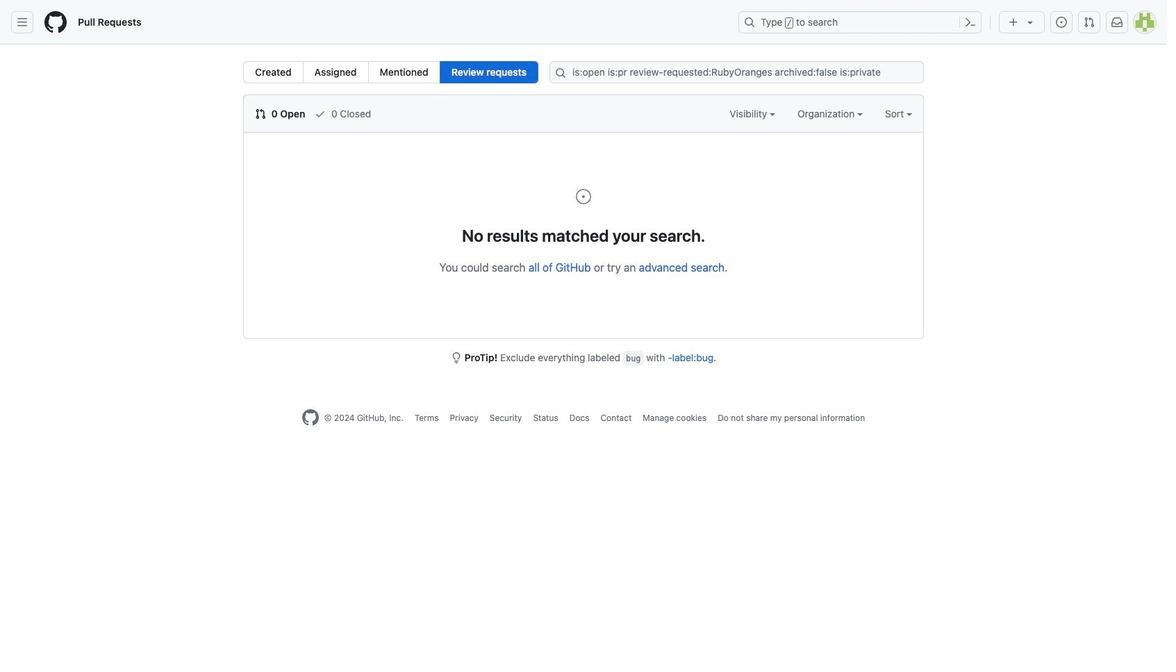 Task type: locate. For each thing, give the bounding box(es) containing it.
pull requests element
[[243, 61, 539, 83]]

homepage image
[[44, 11, 67, 33], [302, 409, 319, 426]]

light bulb image
[[451, 352, 462, 364]]

0 vertical spatial homepage image
[[44, 11, 67, 33]]

git pull request image
[[1084, 17, 1095, 28]]

0 horizontal spatial homepage image
[[44, 11, 67, 33]]

1 horizontal spatial homepage image
[[302, 409, 319, 426]]



Task type: describe. For each thing, give the bounding box(es) containing it.
Search all issues text field
[[550, 61, 924, 83]]

issue opened image
[[576, 188, 592, 205]]

notifications image
[[1112, 17, 1123, 28]]

Issues search field
[[550, 61, 924, 83]]

issue opened image
[[1056, 17, 1068, 28]]

command palette image
[[965, 17, 977, 28]]

search image
[[555, 67, 567, 79]]

git pull request image
[[255, 108, 266, 120]]

plus image
[[1009, 17, 1020, 28]]

triangle down image
[[1025, 17, 1036, 28]]

1 vertical spatial homepage image
[[302, 409, 319, 426]]

check image
[[315, 108, 326, 120]]



Task type: vqa. For each thing, say whether or not it's contained in the screenshot.
the 'person add' "image"
no



